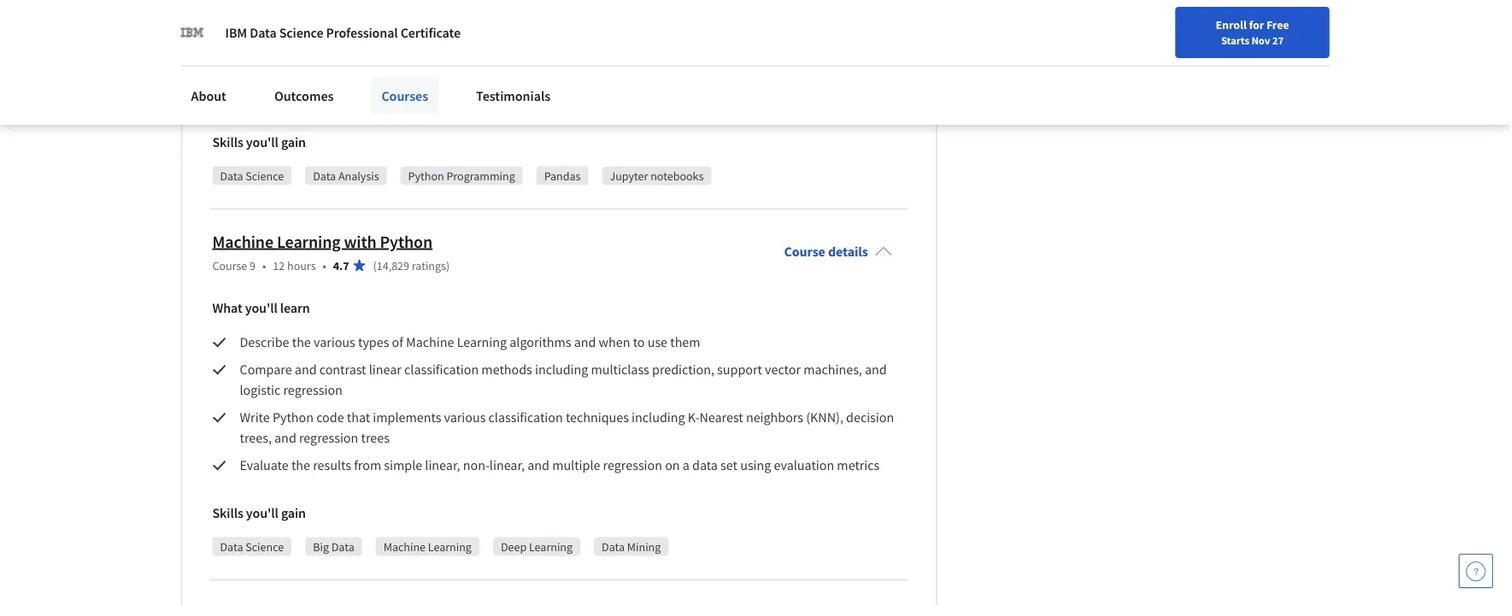 Task type: locate. For each thing, give the bounding box(es) containing it.
science
[[279, 24, 323, 41], [246, 168, 284, 183], [246, 539, 284, 554]]

including left k-
[[632, 409, 685, 426]]

0 vertical spatial data science
[[220, 168, 284, 183]]

learning for machine learning
[[428, 539, 472, 554]]

0 vertical spatial the
[[807, 65, 826, 82]]

None search field
[[244, 11, 654, 45]]

0 horizontal spatial course
[[212, 258, 247, 273]]

for
[[1249, 17, 1264, 32]]

1 vertical spatial gain
[[281, 505, 306, 522]]

1 vertical spatial skills
[[212, 505, 243, 522]]

2 vertical spatial machine
[[383, 539, 426, 554]]

classification down describe the various types of machine learning algorithms and when to use them
[[404, 361, 479, 378]]

science left data analysis
[[246, 168, 284, 183]]

data science down the framework
[[220, 168, 284, 183]]

0 vertical spatial gain
[[281, 134, 306, 151]]

on
[[665, 457, 680, 474]]

learning left deep
[[428, 539, 472, 554]]

including inside compare and contrast linear classification methods including multiclass prediction, support vector machines, and logistic regression
[[535, 361, 588, 378]]

learning for machine learning with python
[[277, 231, 341, 252]]

and left multiple at the left
[[528, 457, 549, 474]]

machine right of
[[406, 334, 454, 351]]

1 horizontal spatial using
[[773, 65, 804, 82]]

you'll left learn
[[245, 299, 277, 317]]

create advanced visualizations such as waffle charts, word clouds, regression plots, maps with markers, & choropleth maps
[[240, 17, 906, 55]]

0 vertical spatial with
[[749, 17, 774, 35]]

starts
[[1221, 33, 1249, 47]]

gain
[[281, 134, 306, 151], [281, 505, 306, 522]]

you'll down the framework
[[246, 134, 278, 151]]

2 skills from the top
[[212, 505, 243, 522]]

course left details
[[784, 243, 825, 260]]

machine right the big data
[[383, 539, 426, 554]]

2 vertical spatial you'll
[[246, 505, 278, 522]]

gain down outcomes
[[281, 134, 306, 151]]

2 gain from the top
[[281, 505, 306, 522]]

1 vertical spatial the
[[292, 334, 311, 351]]

deep
[[501, 539, 527, 554]]

1 linear, from the left
[[425, 457, 460, 474]]

1 vertical spatial machine
[[406, 334, 454, 351]]

various inside the write python code that implements various classification techniques including k-nearest neighbors (knn), decision trees, and regression trees
[[444, 409, 486, 426]]

• right 9
[[262, 258, 266, 273]]

1 vertical spatial with
[[344, 231, 377, 252]]

2 vertical spatial python
[[273, 409, 314, 426]]

mining
[[627, 539, 661, 554]]

0 vertical spatial using
[[773, 65, 804, 82]]

generate
[[240, 65, 292, 82]]

course
[[784, 243, 825, 260], [212, 258, 247, 273]]

0 horizontal spatial various
[[314, 334, 355, 351]]

as
[[447, 17, 460, 35]]

you'll for what you'll learn
[[246, 505, 278, 522]]

write
[[240, 409, 270, 426]]

maps down create
[[240, 38, 271, 55]]

various up non-
[[444, 409, 486, 426]]

0 vertical spatial skills
[[212, 134, 243, 151]]

gain for what you'll learn
[[281, 505, 306, 522]]

gain down evaluate
[[281, 505, 306, 522]]

machine
[[212, 231, 273, 252], [406, 334, 454, 351], [383, 539, 426, 554]]

enroll
[[1216, 17, 1247, 32]]

1 horizontal spatial including
[[632, 409, 685, 426]]

0 vertical spatial classification
[[404, 361, 479, 378]]

1 horizontal spatial •
[[323, 258, 326, 273]]

algorithms
[[510, 334, 571, 351]]

2 vertical spatial science
[[246, 539, 284, 554]]

9
[[250, 258, 256, 273]]

0 vertical spatial various
[[314, 334, 355, 351]]

data
[[250, 24, 277, 41], [220, 168, 243, 183], [313, 168, 336, 183], [220, 539, 243, 554], [331, 539, 354, 554], [602, 539, 625, 554]]

2 skills you'll gain from the top
[[212, 505, 306, 522]]

• left 4.7
[[323, 258, 326, 273]]

1 vertical spatial including
[[632, 409, 685, 426]]

that
[[347, 409, 370, 426]]

skills
[[212, 134, 243, 151], [212, 505, 243, 522]]

1 horizontal spatial linear,
[[490, 457, 525, 474]]

1 data science from the top
[[220, 168, 284, 183]]

1 vertical spatial skills you'll gain
[[212, 505, 306, 522]]

2 data science from the top
[[220, 539, 284, 554]]

skills you'll gain down the framework
[[212, 134, 306, 151]]

using
[[773, 65, 804, 82], [740, 457, 771, 474]]

of
[[392, 334, 403, 351]]

science left big
[[246, 539, 284, 554]]

simple
[[384, 457, 422, 474]]

and
[[657, 65, 679, 82], [305, 86, 327, 103], [574, 334, 596, 351], [295, 361, 317, 378], [865, 361, 887, 378], [274, 429, 296, 446], [528, 457, 549, 474]]

what you'll learn
[[212, 299, 310, 317]]

learning
[[277, 231, 341, 252], [457, 334, 507, 351], [428, 539, 472, 554], [529, 539, 573, 554]]

with up (
[[344, 231, 377, 252]]

nov
[[1252, 33, 1270, 47]]

with
[[749, 17, 774, 35], [344, 231, 377, 252]]

k-
[[688, 409, 699, 426]]

python programming
[[408, 168, 515, 183]]

regression inside compare and contrast linear classification methods including multiclass prediction, support vector machines, and logistic regression
[[283, 382, 343, 399]]

machine up 9
[[212, 231, 273, 252]]

and down interactive
[[305, 86, 327, 103]]

1 vertical spatial various
[[444, 409, 486, 426]]

machine for machine learning
[[383, 539, 426, 554]]

linear, left non-
[[425, 457, 460, 474]]

support
[[717, 361, 762, 378]]

the left the dash
[[807, 65, 826, 82]]

regression up the 'code'
[[283, 382, 343, 399]]

1 skills you'll gain from the top
[[212, 134, 306, 151]]

compare
[[240, 361, 292, 378]]

including
[[535, 361, 588, 378], [632, 409, 685, 426]]

such
[[418, 17, 444, 35]]

using right charts
[[773, 65, 804, 82]]

with left markers,
[[749, 17, 774, 35]]

regression down the 'code'
[[299, 429, 358, 446]]

skills you'll gain
[[212, 134, 306, 151], [212, 505, 306, 522]]

library
[[365, 86, 402, 103]]

deep learning
[[501, 539, 573, 554]]

evaluate
[[240, 457, 289, 474]]

1 horizontal spatial maps
[[714, 17, 746, 35]]

linear, left multiple at the left
[[490, 457, 525, 474]]

course left 9
[[212, 258, 247, 273]]

course inside dropdown button
[[784, 243, 825, 260]]

2 • from the left
[[323, 258, 326, 273]]

(
[[373, 258, 377, 273]]

including inside the write python code that implements various classification techniques including k-nearest neighbors (knn), decision trees, and regression trees
[[632, 409, 685, 426]]

the down learn
[[292, 334, 311, 351]]

linear
[[369, 361, 402, 378]]

classification down methods
[[488, 409, 563, 426]]

big data
[[313, 539, 354, 554]]

1 skills from the top
[[212, 134, 243, 151]]

and right machines,
[[865, 361, 887, 378]]

( 14,829 ratings )
[[373, 258, 450, 273]]

code
[[316, 409, 344, 426]]

pie,
[[633, 65, 654, 82]]

skills down evaluate
[[212, 505, 243, 522]]

1 vertical spatial maps
[[240, 38, 271, 55]]

1 vertical spatial data science
[[220, 539, 284, 554]]

learning up hours
[[277, 231, 341, 252]]

the left results
[[291, 457, 310, 474]]

1 vertical spatial classification
[[488, 409, 563, 426]]

gain for create advanced visualizations such as waffle charts, word clouds, regression plots, maps with markers, & choropleth maps
[[281, 134, 306, 151]]

jupyter
[[610, 168, 648, 183]]

science right create
[[279, 24, 323, 41]]

maps
[[714, 17, 746, 35], [240, 38, 271, 55]]

various up contrast
[[314, 334, 355, 351]]

bubble,
[[587, 65, 631, 82]]

regression inside the write python code that implements various classification techniques including k-nearest neighbors (knn), decision trees, and regression trees
[[299, 429, 358, 446]]

machine learning with python link
[[212, 231, 433, 252]]

and right trees,
[[274, 429, 296, 446]]

1 horizontal spatial classification
[[488, 409, 563, 426]]

data science left big
[[220, 539, 284, 554]]

0 horizontal spatial linear,
[[425, 457, 460, 474]]

testimonials link
[[466, 77, 561, 115]]

generate interactive dashboards containing scatter, line, bar, bubble, pie, and sunburst charts using the dash framework and plotly library
[[240, 65, 860, 103]]

2 vertical spatial the
[[291, 457, 310, 474]]

techniques
[[566, 409, 629, 426]]

notebooks
[[650, 168, 704, 183]]

line,
[[535, 65, 560, 82]]

classification inside compare and contrast linear classification methods including multiclass prediction, support vector machines, and logistic regression
[[404, 361, 479, 378]]

0 horizontal spatial classification
[[404, 361, 479, 378]]

27
[[1272, 33, 1284, 47]]

0 horizontal spatial using
[[740, 457, 771, 474]]

jupyter notebooks
[[610, 168, 704, 183]]

course 9 • 12 hours •
[[212, 258, 326, 273]]

using right set
[[740, 457, 771, 474]]

maps right plots,
[[714, 17, 746, 35]]

python up ( 14,829 ratings )
[[380, 231, 433, 252]]

0 vertical spatial skills you'll gain
[[212, 134, 306, 151]]

machine learning
[[383, 539, 472, 554]]

python left programming
[[408, 168, 444, 183]]

1 horizontal spatial various
[[444, 409, 486, 426]]

regression left the on
[[603, 457, 662, 474]]

1 vertical spatial science
[[246, 168, 284, 183]]

data science for create advanced visualizations such as waffle charts, word clouds, regression plots, maps with markers, & choropleth maps
[[220, 168, 284, 183]]

skills down about link
[[212, 134, 243, 151]]

skills you'll gain down evaluate
[[212, 505, 306, 522]]

them
[[670, 334, 700, 351]]

regression inside create advanced visualizations such as waffle charts, word clouds, regression plots, maps with markers, & choropleth maps
[[618, 17, 677, 35]]

0 horizontal spatial with
[[344, 231, 377, 252]]

big
[[313, 539, 329, 554]]

free
[[1266, 17, 1289, 32]]

0 vertical spatial you'll
[[246, 134, 278, 151]]

0 horizontal spatial including
[[535, 361, 588, 378]]

1 horizontal spatial course
[[784, 243, 825, 260]]

0 vertical spatial machine
[[212, 231, 273, 252]]

1 horizontal spatial with
[[749, 17, 774, 35]]

trees
[[361, 429, 390, 446]]

professional
[[326, 24, 398, 41]]

with inside create advanced visualizations such as waffle charts, word clouds, regression plots, maps with markers, & choropleth maps
[[749, 17, 774, 35]]

data analysis
[[313, 168, 379, 183]]

0 horizontal spatial •
[[262, 258, 266, 273]]

python
[[408, 168, 444, 183], [380, 231, 433, 252], [273, 409, 314, 426]]

dashboards
[[358, 65, 425, 82]]

regression up pie, at the top of page
[[618, 17, 677, 35]]

course for course details
[[784, 243, 825, 260]]

python left the 'code'
[[273, 409, 314, 426]]

nearest
[[699, 409, 743, 426]]

testimonials
[[476, 87, 551, 104]]

0 vertical spatial including
[[535, 361, 588, 378]]

including down algorithms
[[535, 361, 588, 378]]

machines,
[[804, 361, 862, 378]]

the
[[807, 65, 826, 82], [292, 334, 311, 351], [291, 457, 310, 474]]

you'll down evaluate
[[246, 505, 278, 522]]

learning right deep
[[529, 539, 573, 554]]

you'll for create advanced visualizations such as waffle charts, word clouds, regression plots, maps with markers, & choropleth maps
[[246, 134, 278, 151]]

1 gain from the top
[[281, 134, 306, 151]]



Task type: describe. For each thing, give the bounding box(es) containing it.
and right pie, at the top of page
[[657, 65, 679, 82]]

1 vertical spatial you'll
[[245, 299, 277, 317]]

help center image
[[1466, 561, 1486, 581]]

course details
[[784, 243, 868, 260]]

2 linear, from the left
[[490, 457, 525, 474]]

data
[[692, 457, 718, 474]]

0 vertical spatial maps
[[714, 17, 746, 35]]

to
[[633, 334, 645, 351]]

classification inside the write python code that implements various classification techniques including k-nearest neighbors (knn), decision trees, and regression trees
[[488, 409, 563, 426]]

types
[[358, 334, 389, 351]]

bar,
[[562, 65, 584, 82]]

python inside the write python code that implements various classification techniques including k-nearest neighbors (knn), decision trees, and regression trees
[[273, 409, 314, 426]]

word
[[542, 17, 571, 35]]

multiple
[[552, 457, 600, 474]]

and left contrast
[[295, 361, 317, 378]]

non-
[[463, 457, 490, 474]]

0 vertical spatial python
[[408, 168, 444, 183]]

the for evaluate the results from simple linear, non-linear, and multiple regression on a data set using evaluation metrics
[[291, 457, 310, 474]]

1 • from the left
[[262, 258, 266, 273]]

scatter,
[[491, 65, 532, 82]]

4.7
[[333, 258, 349, 273]]

0 horizontal spatial maps
[[240, 38, 271, 55]]

data mining
[[602, 539, 661, 554]]

the for describe the various types of machine learning algorithms and when to use them
[[292, 334, 311, 351]]

contrast
[[319, 361, 366, 378]]

multiclass
[[591, 361, 649, 378]]

using inside generate interactive dashboards containing scatter, line, bar, bubble, pie, and sunburst charts using the dash framework and plotly library
[[773, 65, 804, 82]]

skills for create advanced visualizations such as waffle charts, word clouds, regression plots, maps with markers, & choropleth maps
[[212, 134, 243, 151]]

evaluate the results from simple linear, non-linear, and multiple regression on a data set using evaluation metrics
[[240, 457, 888, 474]]

skills you'll gain for create advanced visualizations such as waffle charts, word clouds, regression plots, maps with markers, & choropleth maps
[[212, 134, 306, 151]]

results
[[313, 457, 351, 474]]

outcomes
[[274, 87, 334, 104]]

set
[[721, 457, 738, 474]]

methods
[[481, 361, 532, 378]]

details
[[828, 243, 868, 260]]

skills for what you'll learn
[[212, 505, 243, 522]]

advanced
[[279, 17, 335, 35]]

ratings
[[412, 258, 446, 273]]

enroll for free starts nov 27
[[1216, 17, 1289, 47]]

machine learning with python
[[212, 231, 433, 252]]

)
[[446, 258, 450, 273]]

learning up methods
[[457, 334, 507, 351]]

the inside generate interactive dashboards containing scatter, line, bar, bubble, pie, and sunburst charts using the dash framework and plotly library
[[807, 65, 826, 82]]

write python code that implements various classification techniques including k-nearest neighbors (knn), decision trees, and regression trees
[[240, 409, 897, 446]]

describe
[[240, 334, 289, 351]]

containing
[[428, 65, 488, 82]]

compare and contrast linear classification methods including multiclass prediction, support vector machines, and logistic regression
[[240, 361, 890, 399]]

and left when
[[574, 334, 596, 351]]

outcomes link
[[264, 77, 344, 115]]

english button
[[1151, 0, 1255, 56]]

from
[[354, 457, 381, 474]]

clouds,
[[574, 17, 615, 35]]

a
[[683, 457, 690, 474]]

waffle
[[463, 17, 497, 35]]

english
[[1182, 19, 1224, 36]]

logistic
[[240, 382, 281, 399]]

science for you'll
[[246, 539, 284, 554]]

interactive
[[294, 65, 355, 82]]

describe the various types of machine learning algorithms and when to use them
[[240, 334, 706, 351]]

1 vertical spatial using
[[740, 457, 771, 474]]

learning for deep learning
[[529, 539, 573, 554]]

when
[[599, 334, 630, 351]]

0 vertical spatial science
[[279, 24, 323, 41]]

about
[[191, 87, 226, 104]]

prediction,
[[652, 361, 714, 378]]

charts,
[[500, 17, 539, 35]]

vector
[[765, 361, 801, 378]]

1 vertical spatial python
[[380, 231, 433, 252]]

analysis
[[338, 168, 379, 183]]

charts
[[735, 65, 771, 82]]

skills you'll gain for what you'll learn
[[212, 505, 306, 522]]

data science for what you'll learn
[[220, 539, 284, 554]]

science for advanced
[[246, 168, 284, 183]]

12
[[273, 258, 285, 273]]

programming
[[447, 168, 515, 183]]

machine for machine learning with python
[[212, 231, 273, 252]]

create
[[240, 17, 277, 35]]

metrics
[[837, 457, 880, 474]]

plotly
[[329, 86, 362, 103]]

plots,
[[680, 17, 712, 35]]

about link
[[181, 77, 237, 115]]

framework
[[240, 86, 302, 103]]

ibm
[[225, 24, 247, 41]]

ibm image
[[181, 21, 205, 44]]

dash
[[828, 65, 857, 82]]

show notifications image
[[1279, 21, 1300, 42]]

choropleth
[[841, 17, 903, 35]]

use
[[648, 334, 668, 351]]

visualizations
[[337, 17, 415, 35]]

and inside the write python code that implements various classification techniques including k-nearest neighbors (knn), decision trees, and regression trees
[[274, 429, 296, 446]]

what
[[212, 299, 242, 317]]

trees,
[[240, 429, 272, 446]]

pandas
[[544, 168, 581, 183]]

course for course 9 • 12 hours •
[[212, 258, 247, 273]]

courses link
[[371, 77, 438, 115]]

implements
[[373, 409, 441, 426]]

learn
[[280, 299, 310, 317]]

neighbors
[[746, 409, 803, 426]]



Task type: vqa. For each thing, say whether or not it's contained in the screenshot.
the Coursera image
no



